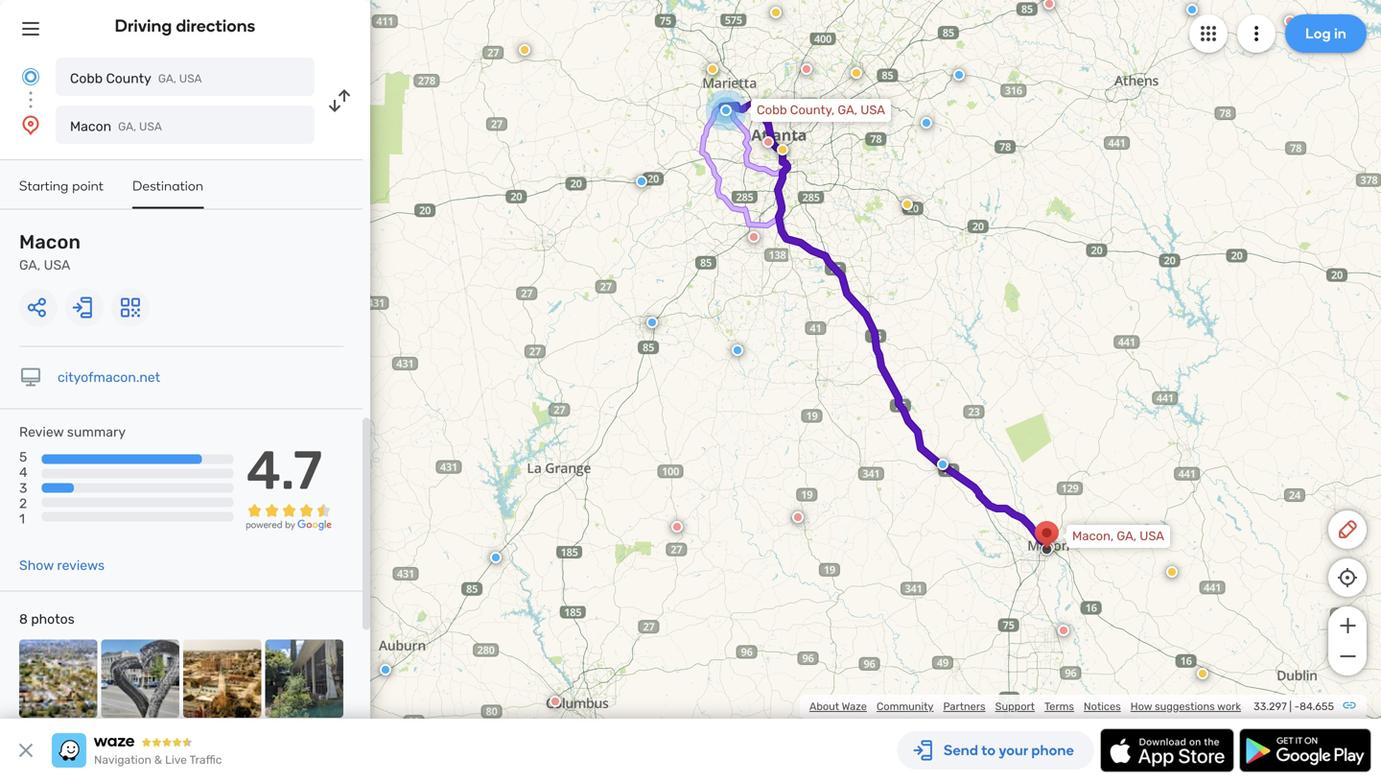 Task type: locate. For each thing, give the bounding box(es) containing it.
community link
[[877, 700, 934, 713]]

photos
[[31, 611, 75, 627]]

cobb for county
[[70, 71, 103, 86]]

8 photos
[[19, 611, 75, 627]]

1 vertical spatial hazard image
[[1167, 566, 1178, 578]]

hazard image
[[519, 44, 531, 56], [1167, 566, 1178, 578]]

macon
[[70, 119, 111, 134], [19, 231, 81, 253]]

1 vertical spatial cobb
[[757, 103, 787, 118]]

usa down starting point "button"
[[44, 257, 70, 273]]

reviews
[[57, 558, 105, 573]]

destination
[[132, 178, 204, 194]]

road closed image
[[1044, 0, 1055, 10], [801, 63, 813, 75], [793, 511, 804, 523], [1058, 625, 1070, 636], [550, 696, 561, 707]]

image 4 of macon, macon image
[[265, 640, 344, 718]]

live
[[165, 753, 187, 767]]

driving directions
[[115, 15, 256, 36]]

show
[[19, 558, 54, 573]]

point
[[72, 178, 104, 194]]

hazard image
[[771, 7, 782, 18], [707, 63, 719, 75], [851, 67, 863, 79], [777, 144, 789, 155], [902, 199, 913, 210], [1198, 668, 1209, 679]]

1 vertical spatial macon
[[19, 231, 81, 253]]

cityofmacon.net link
[[58, 369, 160, 385]]

about
[[810, 700, 840, 713]]

2 horizontal spatial road closed image
[[763, 136, 774, 148]]

suggestions
[[1155, 700, 1215, 713]]

5
[[19, 449, 27, 465]]

1 horizontal spatial police image
[[954, 69, 965, 81]]

0 horizontal spatial hazard image
[[519, 44, 531, 56]]

macon, ga, usa
[[1073, 529, 1165, 544]]

support
[[996, 700, 1035, 713]]

image 2 of macon, macon image
[[101, 640, 179, 718]]

road closed image
[[763, 136, 774, 148], [748, 231, 760, 243], [672, 521, 683, 533]]

police image
[[954, 69, 965, 81], [636, 176, 648, 187]]

cobb left the county
[[70, 71, 103, 86]]

about waze community partners support terms notices how suggestions work
[[810, 700, 1242, 713]]

macon up the point
[[70, 119, 111, 134]]

ga, right the county
[[158, 72, 176, 85]]

usa down cobb county ga, usa
[[139, 120, 162, 133]]

8
[[19, 611, 28, 627]]

ga, down the county
[[118, 120, 136, 133]]

starting
[[19, 178, 69, 194]]

-
[[1295, 700, 1300, 713]]

destination button
[[132, 178, 204, 209]]

0 vertical spatial road closed image
[[763, 136, 774, 148]]

1
[[19, 511, 25, 527]]

image 3 of macon, macon image
[[183, 640, 261, 718]]

0 vertical spatial cobb
[[70, 71, 103, 86]]

ga, inside cobb county ga, usa
[[158, 72, 176, 85]]

cobb county ga, usa
[[70, 71, 202, 86]]

macon ga, usa
[[70, 119, 162, 134], [19, 231, 81, 273]]

|
[[1290, 700, 1292, 713]]

notices link
[[1084, 700, 1121, 713]]

84.655
[[1300, 700, 1335, 713]]

county
[[106, 71, 151, 86]]

0 horizontal spatial police image
[[636, 176, 648, 187]]

ga,
[[158, 72, 176, 85], [838, 103, 858, 118], [118, 120, 136, 133], [19, 257, 41, 273], [1117, 529, 1137, 544]]

1 vertical spatial police image
[[636, 176, 648, 187]]

county,
[[790, 103, 835, 118]]

1 vertical spatial macon ga, usa
[[19, 231, 81, 273]]

33.297 | -84.655
[[1254, 700, 1335, 713]]

macon ga, usa down the county
[[70, 119, 162, 134]]

1 horizontal spatial hazard image
[[1167, 566, 1178, 578]]

waze
[[842, 700, 867, 713]]

location image
[[19, 113, 42, 136]]

summary
[[67, 424, 126, 440]]

0 vertical spatial macon
[[70, 119, 111, 134]]

partners link
[[944, 700, 986, 713]]

usa
[[179, 72, 202, 85], [861, 103, 886, 118], [139, 120, 162, 133], [44, 257, 70, 273], [1140, 529, 1165, 544]]

ga, right the county,
[[838, 103, 858, 118]]

image 1 of macon, macon image
[[19, 640, 97, 718]]

ga, down starting point "button"
[[19, 257, 41, 273]]

partners
[[944, 700, 986, 713]]

cobb left the county,
[[757, 103, 787, 118]]

usa down driving directions
[[179, 72, 202, 85]]

starting point button
[[19, 178, 104, 207]]

macon,
[[1073, 529, 1114, 544]]

1 horizontal spatial cobb
[[757, 103, 787, 118]]

usa right macon,
[[1140, 529, 1165, 544]]

macon ga, usa down starting point "button"
[[19, 231, 81, 273]]

1 vertical spatial road closed image
[[748, 231, 760, 243]]

notices
[[1084, 700, 1121, 713]]

about waze link
[[810, 700, 867, 713]]

macon down starting point "button"
[[19, 231, 81, 253]]

cobb
[[70, 71, 103, 86], [757, 103, 787, 118]]

2 vertical spatial road closed image
[[672, 521, 683, 533]]

police image
[[921, 117, 933, 129], [647, 317, 658, 328], [732, 344, 744, 356], [937, 459, 949, 470], [490, 552, 502, 563], [380, 664, 391, 676]]

community
[[877, 700, 934, 713]]

navigation
[[94, 753, 151, 767]]

0 horizontal spatial cobb
[[70, 71, 103, 86]]

0 horizontal spatial road closed image
[[672, 521, 683, 533]]

how suggestions work link
[[1131, 700, 1242, 713]]



Task type: describe. For each thing, give the bounding box(es) containing it.
4
[[19, 465, 28, 480]]

review
[[19, 424, 64, 440]]

0 vertical spatial hazard image
[[519, 44, 531, 56]]

5 4 3 2 1
[[19, 449, 28, 527]]

driving
[[115, 15, 172, 36]]

terms link
[[1045, 700, 1075, 713]]

1 horizontal spatial road closed image
[[748, 231, 760, 243]]

computer image
[[19, 366, 42, 389]]

starting point
[[19, 178, 104, 194]]

ga, right macon,
[[1117, 529, 1137, 544]]

0 vertical spatial macon ga, usa
[[70, 119, 162, 134]]

2
[[19, 495, 27, 511]]

review summary
[[19, 424, 126, 440]]

4.7
[[246, 439, 323, 502]]

navigation & live traffic
[[94, 753, 222, 767]]

how
[[1131, 700, 1153, 713]]

&
[[154, 753, 162, 767]]

x image
[[14, 739, 37, 762]]

33.297
[[1254, 700, 1287, 713]]

directions
[[176, 15, 256, 36]]

support link
[[996, 700, 1035, 713]]

current location image
[[19, 65, 42, 88]]

show reviews
[[19, 558, 105, 573]]

pencil image
[[1337, 518, 1360, 541]]

zoom out image
[[1336, 645, 1360, 668]]

usa right the county,
[[861, 103, 886, 118]]

work
[[1218, 700, 1242, 713]]

link image
[[1342, 698, 1358, 713]]

cityofmacon.net
[[58, 369, 160, 385]]

3
[[19, 480, 27, 496]]

cobb for county,
[[757, 103, 787, 118]]

cobb county, ga, usa
[[757, 103, 886, 118]]

zoom in image
[[1336, 614, 1360, 637]]

usa inside cobb county ga, usa
[[179, 72, 202, 85]]

0 vertical spatial police image
[[954, 69, 965, 81]]

traffic
[[190, 753, 222, 767]]

terms
[[1045, 700, 1075, 713]]



Task type: vqa. For each thing, say whether or not it's contained in the screenshot.
the 'I-5 S 190.1 miles'
no



